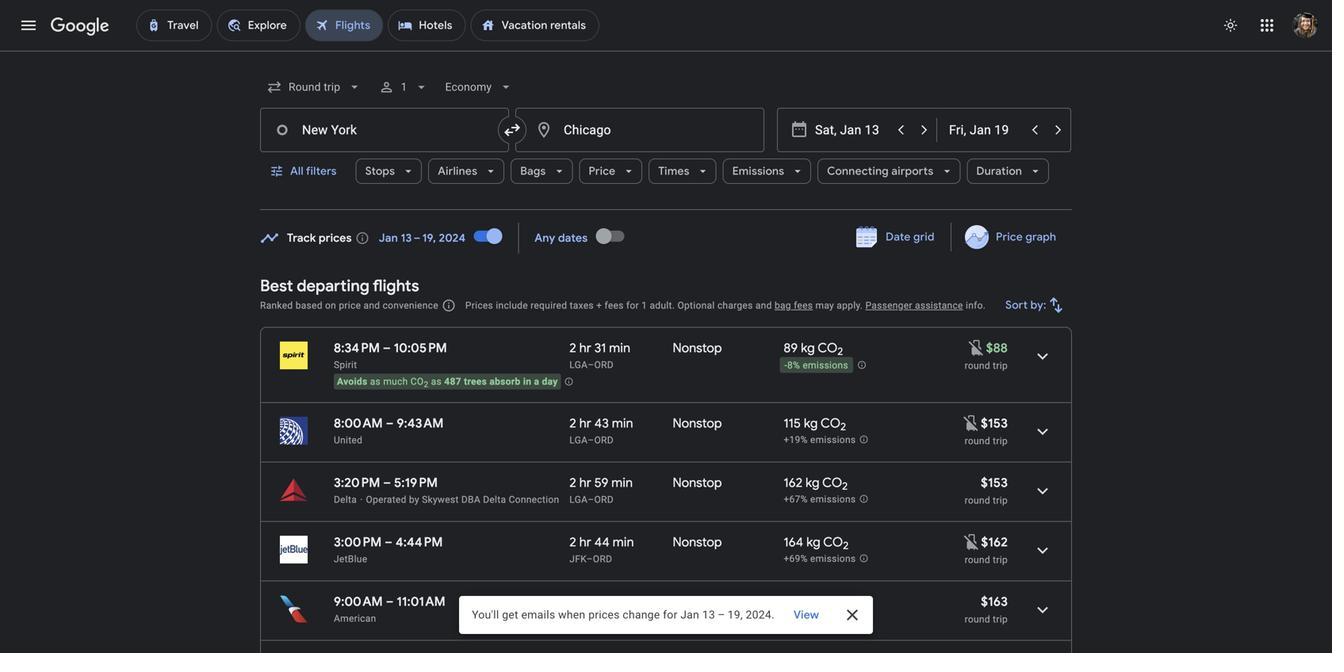 Task type: vqa. For each thing, say whether or not it's contained in the screenshot.
'2' inside 89 kg CO 2
yes



Task type: locate. For each thing, give the bounding box(es) containing it.
0 horizontal spatial price
[[589, 164, 616, 179]]

as left 487
[[431, 376, 442, 388]]

3 lga from the top
[[570, 495, 588, 506]]

– inside 3:00 pm – 4:44 pm jetblue
[[385, 535, 393, 551]]

min for 2 hr 31 min
[[609, 340, 631, 357]]

change appearance image
[[1212, 6, 1250, 44]]

co inside 164 kg co 2
[[824, 535, 844, 551]]

none search field containing all filters
[[260, 68, 1073, 210]]

3 hr from the top
[[580, 475, 592, 492]]

min inside 2 hr 31 min lga – ord
[[609, 340, 631, 357]]

this price for this flight doesn't include overhead bin access. if you need a carry-on bag, use the bags filter to update prices. image for $153
[[962, 414, 981, 433]]

airlines button
[[429, 152, 505, 190]]

None field
[[260, 73, 369, 102], [439, 73, 520, 102], [260, 73, 369, 102], [439, 73, 520, 102]]

– down total duration 2 hr 59 min. element
[[588, 495, 595, 506]]

min inside 2 hr 44 min jfk – ord
[[613, 535, 634, 551]]

co up -8% emissions
[[818, 340, 838, 357]]

lga down total duration 2 hr 43 min. element
[[570, 435, 588, 446]]

1 round trip from the top
[[965, 361, 1008, 372]]

4 nonstop flight. element from the top
[[673, 535, 722, 553]]

1 vertical spatial prices
[[589, 609, 620, 622]]

ord inside the 2 hr 59 min lga – ord
[[595, 495, 614, 506]]

for for jan
[[663, 609, 678, 622]]

hr inside 2 hr 44 min jfk – ord
[[580, 535, 592, 551]]

lga for 2 hr 59 min
[[570, 495, 588, 506]]

+19% emissions
[[784, 435, 856, 446]]

min right 43
[[612, 416, 634, 432]]

as
[[370, 376, 381, 388], [431, 376, 442, 388]]

emails
[[522, 609, 556, 622]]

jfk up 3
[[570, 554, 587, 565]]

3 nonstop from the top
[[673, 475, 722, 492]]

total duration 2 hr 43 min. element
[[570, 416, 673, 434]]

nonstop flight. element for 2 hr 43 min
[[673, 416, 722, 434]]

5 round from the top
[[965, 615, 991, 626]]

hr left 44
[[580, 535, 592, 551]]

trip down 163 us dollars 'text box' on the right of the page
[[993, 615, 1008, 626]]

– right 8:34 pm
[[383, 340, 391, 357]]

round trip down this price for this flight doesn't include overhead bin access. if you need a carry-on bag, use the bags filter to update prices. icon
[[965, 361, 1008, 372]]

1 horizontal spatial price
[[996, 230, 1023, 244]]

prices
[[466, 300, 494, 311]]

hr left 43
[[580, 416, 592, 432]]

1 nonstop flight. element from the top
[[673, 340, 722, 359]]

3 trip from the top
[[993, 495, 1008, 507]]

2 round trip from the top
[[965, 436, 1008, 447]]

kg up "+67% emissions"
[[806, 475, 820, 492]]

charges
[[718, 300, 753, 311]]

2 lga from the top
[[570, 435, 588, 446]]

sort
[[1006, 298, 1029, 313]]

– inside 9:00 am – 11:01 am american
[[386, 594, 394, 611]]

emissions down 115 kg co 2
[[811, 435, 856, 446]]

flight details. leaves john f. kennedy international airport at 3:00 pm on saturday, january 13 and arrives at o'hare international airport at 4:44 pm on saturday, january 13. image
[[1024, 532, 1062, 570]]

fees
[[605, 300, 624, 311], [794, 300, 813, 311]]

1 horizontal spatial prices
[[589, 609, 620, 622]]

1
[[401, 81, 407, 94], [642, 300, 648, 311], [595, 594, 600, 611]]

hr for 44
[[580, 535, 592, 551]]

2 inside avoids as much co 2 as 487 trees absorb in a day
[[424, 380, 429, 389]]

2 this price for this flight doesn't include overhead bin access. if you need a carry-on bag, use the bags filter to update prices. image from the top
[[963, 533, 982, 552]]

swap origin and destination. image
[[503, 121, 522, 140]]

0 vertical spatial price
[[589, 164, 616, 179]]

0 vertical spatial 1
[[401, 81, 407, 94]]

13 – 19, left the 2024.
[[703, 609, 743, 622]]

1 horizontal spatial fees
[[794, 300, 813, 311]]

Departure time: 3:00 PM. text field
[[334, 535, 382, 551]]

fees right the bag
[[794, 300, 813, 311]]

co inside 115 kg co 2
[[821, 416, 841, 432]]

2 left 44
[[570, 535, 577, 551]]

– inside 8:34 pm – 10:05 pm spirit
[[383, 340, 391, 357]]

2 hr 59 min lga – ord
[[570, 475, 633, 506]]

emissions inside 127 kg co 2 +31% emissions
[[811, 613, 856, 625]]

none text field inside search field
[[516, 108, 765, 152]]

1 vertical spatial for
[[663, 609, 678, 622]]

leaves john f. kennedy international airport at 3:00 pm on saturday, january 13 and arrives at o'hare international airport at 4:44 pm on saturday, january 13. element
[[334, 535, 443, 551]]

hr for 43
[[580, 416, 592, 432]]

0 horizontal spatial prices
[[319, 231, 352, 246]]

for left adult.
[[627, 300, 639, 311]]

2 left 31
[[570, 340, 577, 357]]

8:00 am
[[334, 416, 383, 432]]

2 inside 115 kg co 2
[[841, 421, 847, 434]]

0 vertical spatial round trip
[[965, 361, 1008, 372]]

3 round trip from the top
[[965, 555, 1008, 566]]

trip down 153 us dollars text box
[[993, 436, 1008, 447]]

avoids
[[337, 376, 368, 388]]

1 horizontal spatial for
[[663, 609, 678, 622]]

trip
[[993, 361, 1008, 372], [993, 436, 1008, 447], [993, 495, 1008, 507], [993, 555, 1008, 566], [993, 615, 1008, 626]]

1 vertical spatial jfk
[[570, 614, 587, 625]]

ord down total duration 3 hr 1 min. element
[[593, 614, 613, 625]]

1 horizontal spatial as
[[431, 376, 442, 388]]

and
[[364, 300, 380, 311], [756, 300, 773, 311]]

round trip for $162
[[965, 555, 1008, 566]]

2 up +19% emissions
[[841, 421, 847, 434]]

162
[[784, 475, 803, 492]]

2 inside 164 kg co 2
[[844, 540, 849, 553]]

2 round from the top
[[965, 436, 991, 447]]

lga inside the 2 hr 59 min lga – ord
[[570, 495, 588, 506]]

487
[[445, 376, 462, 388]]

best departing flights
[[260, 276, 419, 296]]

emissions down 89 kg co 2
[[803, 360, 849, 371]]

– right when
[[587, 614, 593, 625]]

2 jfk from the top
[[570, 614, 587, 625]]

2 as from the left
[[431, 376, 442, 388]]

co up "+67% emissions"
[[823, 475, 843, 492]]

and right price
[[364, 300, 380, 311]]

0 horizontal spatial delta
[[334, 495, 357, 506]]

price right bags popup button
[[589, 164, 616, 179]]

4 round from the top
[[965, 555, 991, 566]]

1 round from the top
[[965, 361, 991, 372]]

2 vertical spatial lga
[[570, 495, 588, 506]]

3 nonstop flight. element from the top
[[673, 475, 722, 494]]

2 right view button
[[842, 599, 848, 613]]

1 jfk from the top
[[570, 554, 587, 565]]

this price for this flight doesn't include overhead bin access. if you need a carry-on bag, use the bags filter to update prices. image down $153 round trip
[[963, 533, 982, 552]]

ranked
[[260, 300, 293, 311]]

1 nonstop from the top
[[673, 340, 722, 357]]

kg right the 89
[[801, 340, 815, 357]]

ord for 31
[[595, 360, 614, 371]]

164 kg co 2
[[784, 535, 849, 553]]

1 vertical spatial this price for this flight doesn't include overhead bin access. if you need a carry-on bag, use the bags filter to update prices. image
[[963, 533, 982, 552]]

0 horizontal spatial as
[[370, 376, 381, 388]]

– up operated on the left bottom of the page
[[383, 475, 391, 492]]

1 trip from the top
[[993, 361, 1008, 372]]

2 inside 162 kg co 2
[[843, 480, 848, 494]]

0 horizontal spatial 1
[[401, 81, 407, 94]]

$163
[[982, 594, 1008, 611]]

sort by:
[[1006, 298, 1047, 313]]

kg inside 162 kg co 2
[[806, 475, 820, 492]]

hr for 59
[[580, 475, 592, 492]]

a
[[534, 376, 540, 388]]

5:19 pm
[[394, 475, 438, 492]]

round for $162
[[965, 555, 991, 566]]

delta
[[334, 495, 357, 506], [483, 495, 506, 506]]

lga inside 2 hr 31 min lga – ord
[[570, 360, 588, 371]]

co for 162
[[823, 475, 843, 492]]

jfk inside 3 hr 1 min jfk – ord
[[570, 614, 587, 625]]

kg inside 164 kg co 2
[[807, 535, 821, 551]]

round down $162
[[965, 555, 991, 566]]

5 hr from the top
[[580, 594, 592, 611]]

price left 'graph'
[[996, 230, 1023, 244]]

153 US dollars text field
[[981, 416, 1008, 432]]

price inside button
[[996, 230, 1023, 244]]

jfk
[[570, 554, 587, 565], [570, 614, 587, 625]]

0 vertical spatial jfk
[[570, 554, 587, 565]]

this price for this flight doesn't include overhead bin access. if you need a carry-on bag, use the bags filter to update prices. image up $153 text box
[[962, 414, 981, 433]]

4 hr from the top
[[580, 535, 592, 551]]

2 inside the 2 hr 59 min lga – ord
[[570, 475, 577, 492]]

13 – 19, left the 2024
[[401, 231, 436, 246]]

0 vertical spatial for
[[627, 300, 639, 311]]

lga inside 2 hr 43 min lga – ord
[[570, 435, 588, 446]]

united
[[334, 435, 363, 446]]

hr inside 3 hr 1 min jfk – ord
[[580, 594, 592, 611]]

1 button
[[372, 68, 436, 106]]

1 delta from the left
[[334, 495, 357, 506]]

round trip down $162
[[965, 555, 1008, 566]]

0 horizontal spatial fees
[[605, 300, 624, 311]]

2 up "+67% emissions"
[[843, 480, 848, 494]]

ord inside 2 hr 43 min lga – ord
[[595, 435, 614, 446]]

ord down 59
[[595, 495, 614, 506]]

min right 59
[[612, 475, 633, 492]]

2 $153 from the top
[[981, 475, 1008, 492]]

co right much
[[411, 376, 424, 388]]

kg inside 115 kg co 2
[[804, 416, 818, 432]]

jan right change
[[681, 609, 700, 622]]

min for 2 hr 59 min
[[612, 475, 633, 492]]

lga up avoids as much co2 as 487 trees absorb in a day. learn more about this calculation. icon
[[570, 360, 588, 371]]

1 horizontal spatial and
[[756, 300, 773, 311]]

round trip for $88
[[965, 361, 1008, 372]]

co for 115
[[821, 416, 841, 432]]

lga for 2 hr 31 min
[[570, 360, 588, 371]]

59
[[595, 475, 609, 492]]

total duration 2 hr 31 min. element
[[570, 340, 673, 359]]

1 horizontal spatial 1
[[595, 594, 600, 611]]

– inside 3 hr 1 min jfk – ord
[[587, 614, 593, 625]]

total duration 2 hr 59 min. element
[[570, 475, 673, 494]]

emissions down 164 kg co 2
[[811, 554, 856, 565]]

ord inside 3 hr 1 min jfk – ord
[[593, 614, 613, 625]]

nonstop for 2 hr 43 min
[[673, 416, 722, 432]]

prices right when
[[589, 609, 620, 622]]

1 this price for this flight doesn't include overhead bin access. if you need a carry-on bag, use the bags filter to update prices. image from the top
[[962, 414, 981, 433]]

nonstop flight. element
[[673, 340, 722, 359], [673, 416, 722, 434], [673, 475, 722, 494], [673, 535, 722, 553], [673, 594, 722, 613]]

track
[[287, 231, 316, 246]]

this price for this flight doesn't include overhead bin access. if you need a carry-on bag, use the bags filter to update prices. image
[[962, 414, 981, 433], [963, 533, 982, 552]]

0 vertical spatial $153
[[981, 416, 1008, 432]]

1 lga from the top
[[570, 360, 588, 371]]

0 vertical spatial this price for this flight doesn't include overhead bin access. if you need a carry-on bag, use the bags filter to update prices. image
[[962, 414, 981, 433]]

2024.
[[746, 609, 775, 622]]

price inside popup button
[[589, 164, 616, 179]]

min inside 3 hr 1 min jfk – ord
[[603, 594, 624, 611]]

ord inside 2 hr 44 min jfk – ord
[[593, 554, 613, 565]]

4 trip from the top
[[993, 555, 1008, 566]]

jan right learn more about tracked prices icon
[[379, 231, 398, 246]]

change
[[623, 609, 660, 622]]

$153 left the flight details. leaves laguardia airport at 8:00 am on saturday, january 13 and arrives at o'hare international airport at 9:43 am on saturday, january 13. icon
[[981, 416, 1008, 432]]

None text field
[[516, 108, 765, 152]]

9:00 am
[[334, 594, 383, 611]]

$153
[[981, 416, 1008, 432], [981, 475, 1008, 492]]

trip down the $88
[[993, 361, 1008, 372]]

1 horizontal spatial jan
[[681, 609, 700, 622]]

hr inside 2 hr 43 min lga – ord
[[580, 416, 592, 432]]

round for $153
[[965, 436, 991, 447]]

hr inside 2 hr 31 min lga – ord
[[580, 340, 592, 357]]

Arrival time: 9:43 AM. text field
[[397, 416, 444, 432]]

– inside the 2 hr 59 min lga – ord
[[588, 495, 595, 506]]

1 vertical spatial 1
[[642, 300, 648, 311]]

emissions for 115
[[811, 435, 856, 446]]

round trip down 153 us dollars text box
[[965, 436, 1008, 447]]

2 and from the left
[[756, 300, 773, 311]]

2 inside 89 kg co 2
[[838, 345, 844, 359]]

ord inside 2 hr 31 min lga – ord
[[595, 360, 614, 371]]

emissions right +31% at bottom right
[[811, 613, 856, 625]]

2 vertical spatial 1
[[595, 594, 600, 611]]

2 nonstop from the top
[[673, 416, 722, 432]]

round trip for $153
[[965, 436, 1008, 447]]

min right 44
[[613, 535, 634, 551]]

0 horizontal spatial for
[[627, 300, 639, 311]]

prices left learn more about tracked prices icon
[[319, 231, 352, 246]]

american
[[334, 614, 376, 625]]

1 vertical spatial 13 – 19,
[[703, 609, 743, 622]]

delta right dba at left
[[483, 495, 506, 506]]

2 left 43
[[570, 416, 577, 432]]

co up +19% emissions
[[821, 416, 841, 432]]

13 – 19,
[[401, 231, 436, 246], [703, 609, 743, 622]]

lga
[[570, 360, 588, 371], [570, 435, 588, 446], [570, 495, 588, 506]]

grid
[[914, 230, 935, 244]]

1 vertical spatial $153
[[981, 475, 1008, 492]]

total duration 3 hr 1 min. element
[[570, 594, 673, 613]]

– down total duration 2 hr 31 min. element
[[588, 360, 595, 371]]

1 vertical spatial jan
[[681, 609, 700, 622]]

and left the bag
[[756, 300, 773, 311]]

2 fees from the left
[[794, 300, 813, 311]]

8:34 pm – 10:05 pm spirit
[[334, 340, 447, 371]]

0 vertical spatial lga
[[570, 360, 588, 371]]

min right 31
[[609, 340, 631, 357]]

kg
[[801, 340, 815, 357], [804, 416, 818, 432], [806, 475, 820, 492], [807, 535, 821, 551], [806, 594, 820, 611]]

for right change
[[663, 609, 678, 622]]

– left 4:44 pm
[[385, 535, 393, 551]]

kg right 127
[[806, 594, 820, 611]]

trees
[[464, 376, 487, 388]]

2 delta from the left
[[483, 495, 506, 506]]

ord down 43
[[595, 435, 614, 446]]

5 nonstop from the top
[[673, 594, 722, 611]]

$153 left flight details. leaves laguardia airport at 3:20 pm on saturday, january 13 and arrives at o'hare international airport at 5:19 pm on saturday, january 13. image
[[981, 475, 1008, 492]]

this price for this flight doesn't include overhead bin access. if you need a carry-on bag, use the bags filter to update prices. image
[[968, 339, 987, 358]]

– down total duration 2 hr 43 min. element
[[588, 435, 595, 446]]

kg inside 89 kg co 2
[[801, 340, 815, 357]]

round down $153 text box
[[965, 495, 991, 507]]

trip down $162
[[993, 555, 1008, 566]]

as left much
[[370, 376, 381, 388]]

Return text field
[[950, 109, 1023, 152]]

– inside 2 hr 31 min lga – ord
[[588, 360, 595, 371]]

2 left 487
[[424, 380, 429, 389]]

3:00 pm
[[334, 535, 382, 551]]

Departure time: 8:00 AM. text field
[[334, 416, 383, 432]]

for
[[627, 300, 639, 311], [663, 609, 678, 622]]

for inside view 'status'
[[663, 609, 678, 622]]

price for price
[[589, 164, 616, 179]]

1 vertical spatial round trip
[[965, 436, 1008, 447]]

round down 153 us dollars text box
[[965, 436, 991, 447]]

trip inside $153 round trip
[[993, 495, 1008, 507]]

emissions down 162 kg co 2
[[811, 494, 856, 506]]

co for 89
[[818, 340, 838, 357]]

1 vertical spatial lga
[[570, 435, 588, 446]]

1 horizontal spatial delta
[[483, 495, 506, 506]]

nonstop flight. element for 2 hr 44 min
[[673, 535, 722, 553]]

hr left 31
[[580, 340, 592, 357]]

0 horizontal spatial jan
[[379, 231, 398, 246]]

– inside 8:00 am – 9:43 am united
[[386, 416, 394, 432]]

0 horizontal spatial and
[[364, 300, 380, 311]]

optional
[[678, 300, 715, 311]]

5 trip from the top
[[993, 615, 1008, 626]]

round down 163 us dollars 'text box' on the right of the page
[[965, 615, 991, 626]]

kg for 164
[[807, 535, 821, 551]]

ord down 44
[[593, 554, 613, 565]]

2 nonstop flight. element from the top
[[673, 416, 722, 434]]

fees right +
[[605, 300, 624, 311]]

10:05 pm
[[394, 340, 447, 357]]

127 kg co 2 +31% emissions
[[784, 594, 856, 625]]

min inside 2 hr 43 min lga – ord
[[612, 416, 634, 432]]

9:43 am
[[397, 416, 444, 432]]

– down total duration 2 hr 44 min. element
[[587, 554, 593, 565]]

trip inside $163 round trip
[[993, 615, 1008, 626]]

4 nonstop from the top
[[673, 535, 722, 551]]

ord down 31
[[595, 360, 614, 371]]

5 nonstop flight. element from the top
[[673, 594, 722, 613]]

2 vertical spatial round trip
[[965, 555, 1008, 566]]

None text field
[[260, 108, 509, 152]]

min inside the 2 hr 59 min lga – ord
[[612, 475, 633, 492]]

0 vertical spatial jan
[[379, 231, 398, 246]]

115 kg co 2
[[784, 416, 847, 434]]

0 vertical spatial prices
[[319, 231, 352, 246]]

leaves laguardia airport at 8:34 pm on saturday, january 13 and arrives at o'hare international airport at 10:05 pm on saturday, january 13. element
[[334, 340, 447, 357]]

+67% emissions
[[784, 494, 856, 506]]

– left 9:43 am
[[386, 416, 394, 432]]

2 up -8% emissions
[[838, 345, 844, 359]]

1 vertical spatial price
[[996, 230, 1023, 244]]

co inside 89 kg co 2
[[818, 340, 838, 357]]

kg up +69% emissions
[[807, 535, 821, 551]]

lga for 2 hr 43 min
[[570, 435, 588, 446]]

3 round from the top
[[965, 495, 991, 507]]

163 US dollars text field
[[982, 594, 1008, 611]]

2 hr from the top
[[580, 416, 592, 432]]

jfk down 3
[[570, 614, 587, 625]]

round down this price for this flight doesn't include overhead bin access. if you need a carry-on bag, use the bags filter to update prices. icon
[[965, 361, 991, 372]]

operated
[[366, 495, 407, 506]]

avoids as much co 2 as 487 trees absorb in a day
[[337, 376, 558, 389]]

co up +69% emissions
[[824, 535, 844, 551]]

ord for 44
[[593, 554, 613, 565]]

0 vertical spatial 13 – 19,
[[401, 231, 436, 246]]

153 US dollars text field
[[981, 475, 1008, 492]]

trip down $153 text box
[[993, 495, 1008, 507]]

1 hr from the top
[[580, 340, 592, 357]]

2 up +69% emissions
[[844, 540, 849, 553]]

4:44 pm
[[396, 535, 443, 551]]

lga right connection
[[570, 495, 588, 506]]

graph
[[1026, 230, 1057, 244]]

– left '11:01 am'
[[386, 594, 394, 611]]

delta down departure time: 3:20 pm. text field
[[334, 495, 357, 506]]

nonstop
[[673, 340, 722, 357], [673, 416, 722, 432], [673, 475, 722, 492], [673, 535, 722, 551], [673, 594, 722, 611]]

hr right 3
[[580, 594, 592, 611]]

nonstop for 2 hr 44 min
[[673, 535, 722, 551]]

jfk inside 2 hr 44 min jfk – ord
[[570, 554, 587, 565]]

1 horizontal spatial 13 – 19,
[[703, 609, 743, 622]]

hr left 59
[[580, 475, 592, 492]]

1 $153 from the top
[[981, 416, 1008, 432]]

hr inside the 2 hr 59 min lga – ord
[[580, 475, 592, 492]]

2 left 59
[[570, 475, 577, 492]]

2 trip from the top
[[993, 436, 1008, 447]]

assistance
[[916, 300, 964, 311]]

None search field
[[260, 68, 1073, 210]]

jfk for 2
[[570, 554, 587, 565]]

ord
[[595, 360, 614, 371], [595, 435, 614, 446], [595, 495, 614, 506], [593, 554, 613, 565], [593, 614, 613, 625]]

for inside the best departing flights main content
[[627, 300, 639, 311]]

view
[[794, 609, 820, 623]]

$153 inside $153 round trip
[[981, 475, 1008, 492]]

44
[[595, 535, 610, 551]]

min
[[609, 340, 631, 357], [612, 416, 634, 432], [612, 475, 633, 492], [613, 535, 634, 551], [603, 594, 624, 611]]

0 horizontal spatial 13 – 19,
[[401, 231, 436, 246]]

$163 round trip
[[965, 594, 1008, 626]]

9:00 am – 11:01 am american
[[334, 594, 446, 625]]

min right 3
[[603, 594, 624, 611]]

in
[[523, 376, 532, 388]]

–
[[383, 340, 391, 357], [588, 360, 595, 371], [386, 416, 394, 432], [588, 435, 595, 446], [383, 475, 391, 492], [588, 495, 595, 506], [385, 535, 393, 551], [587, 554, 593, 565], [386, 594, 394, 611], [587, 614, 593, 625]]

co right view
[[823, 594, 842, 611]]

co inside 162 kg co 2
[[823, 475, 843, 492]]

kg right 115
[[804, 416, 818, 432]]



Task type: describe. For each thing, give the bounding box(es) containing it.
jan 13 – 19, 2024
[[379, 231, 466, 246]]

flight details. leaves laguardia airport at 3:20 pm on saturday, january 13 and arrives at o'hare international airport at 5:19 pm on saturday, january 13. image
[[1024, 472, 1062, 511]]

connecting airports button
[[818, 152, 961, 190]]

Arrival time: 5:19 PM. text field
[[394, 475, 438, 492]]

bags button
[[511, 152, 573, 190]]

duration
[[977, 164, 1023, 179]]

passenger
[[866, 300, 913, 311]]

1 inside 1 popup button
[[401, 81, 407, 94]]

round inside $153 round trip
[[965, 495, 991, 507]]

162 US dollars text field
[[982, 535, 1008, 551]]

trip for $162
[[993, 555, 1008, 566]]

connecting airports
[[828, 164, 934, 179]]

learn more about tracked prices image
[[355, 231, 370, 246]]

ord for 1
[[593, 614, 613, 625]]

1 fees from the left
[[605, 300, 624, 311]]

convenience
[[383, 300, 439, 311]]

when
[[559, 609, 586, 622]]

all filters
[[290, 164, 337, 179]]

1 and from the left
[[364, 300, 380, 311]]

8%
[[788, 360, 801, 371]]

11:01 am
[[397, 594, 446, 611]]

any
[[535, 231, 556, 246]]

dba
[[462, 495, 481, 506]]

2 inside 2 hr 43 min lga – ord
[[570, 416, 577, 432]]

may
[[816, 300, 835, 311]]

best
[[260, 276, 293, 296]]

emissions button
[[723, 152, 812, 190]]

prices inside view 'status'
[[589, 609, 620, 622]]

kg inside 127 kg co 2 +31% emissions
[[806, 594, 820, 611]]

+67%
[[784, 494, 808, 506]]

nonstop flight. element for 2 hr 59 min
[[673, 475, 722, 494]]

+
[[597, 300, 602, 311]]

nonstop flight. element for 3 hr 1 min
[[673, 594, 722, 613]]

prices include required taxes + fees for 1 adult. optional charges and bag fees may apply. passenger assistance
[[466, 300, 964, 311]]

co inside 127 kg co 2 +31% emissions
[[823, 594, 842, 611]]

round inside $163 round trip
[[965, 615, 991, 626]]

3:00 pm – 4:44 pm jetblue
[[334, 535, 443, 565]]

2 hr 31 min lga – ord
[[570, 340, 631, 371]]

3:20 pm
[[334, 475, 380, 492]]

162 kg co 2
[[784, 475, 848, 494]]

8:34 pm
[[334, 340, 380, 357]]

$88
[[987, 340, 1008, 357]]

price button
[[579, 152, 643, 190]]

13 – 19, inside view 'status'
[[703, 609, 743, 622]]

jan inside view 'status'
[[681, 609, 700, 622]]

min for 2 hr 44 min
[[613, 535, 634, 551]]

loading results progress bar
[[0, 51, 1333, 54]]

emissions for 164
[[811, 554, 856, 565]]

this price for this flight doesn't include overhead bin access. if you need a carry-on bag, use the bags filter to update prices. image for $162
[[963, 533, 982, 552]]

track prices
[[287, 231, 352, 246]]

2 hr 44 min jfk – ord
[[570, 535, 634, 565]]

kg for 115
[[804, 416, 818, 432]]

-
[[785, 360, 788, 371]]

Departure text field
[[816, 109, 889, 152]]

required
[[531, 300, 568, 311]]

Departure time: 8:34 PM. text field
[[334, 340, 380, 357]]

88 US dollars text field
[[987, 340, 1008, 357]]

– inside 2 hr 44 min jfk – ord
[[587, 554, 593, 565]]

duration button
[[967, 152, 1050, 190]]

co for 164
[[824, 535, 844, 551]]

operated by skywest dba delta connection
[[366, 495, 560, 506]]

all filters button
[[260, 152, 350, 190]]

leaves john f. kennedy international airport at 9:00 am on saturday, january 13 and arrives at o'hare international airport at 11:01 am on saturday, january 13. element
[[334, 594, 446, 611]]

$162
[[982, 535, 1008, 551]]

13 – 19, inside find the best price region
[[401, 231, 436, 246]]

$153 for $153 round trip
[[981, 475, 1008, 492]]

taxes
[[570, 300, 594, 311]]

8:00 am – 9:43 am united
[[334, 416, 444, 446]]

flight details. leaves john f. kennedy international airport at 9:00 am on saturday, january 13 and arrives at o'hare international airport at 11:01 am on saturday, january 13. image
[[1024, 591, 1062, 630]]

emissions for 162
[[811, 494, 856, 506]]

airports
[[892, 164, 934, 179]]

jfk for 3
[[570, 614, 587, 625]]

nonstop for 2 hr 59 min
[[673, 475, 722, 492]]

view button
[[781, 601, 832, 630]]

Departure time: 3:20 PM. text field
[[334, 475, 380, 492]]

1 inside 3 hr 1 min jfk – ord
[[595, 594, 600, 611]]

+69% emissions
[[784, 554, 856, 565]]

nonstop flight. element for 2 hr 31 min
[[673, 340, 722, 359]]

times button
[[649, 152, 717, 190]]

trip for $88
[[993, 361, 1008, 372]]

absorb
[[490, 376, 521, 388]]

bag fees button
[[775, 300, 813, 311]]

2 inside 127 kg co 2 +31% emissions
[[842, 599, 848, 613]]

stops button
[[356, 152, 422, 190]]

hr for 31
[[580, 340, 592, 357]]

prices inside find the best price region
[[319, 231, 352, 246]]

kg for 162
[[806, 475, 820, 492]]

any dates
[[535, 231, 588, 246]]

Departure time: 9:00 AM. text field
[[334, 594, 383, 611]]

dates
[[558, 231, 588, 246]]

89
[[784, 340, 798, 357]]

flight details. leaves laguardia airport at 8:00 am on saturday, january 13 and arrives at o'hare international airport at 9:43 am on saturday, january 13. image
[[1024, 413, 1062, 451]]

ord for 43
[[595, 435, 614, 446]]

much
[[383, 376, 408, 388]]

– inside 2 hr 43 min lga – ord
[[588, 435, 595, 446]]

price graph
[[996, 230, 1057, 244]]

include
[[496, 300, 528, 311]]

43
[[595, 416, 609, 432]]

based
[[296, 300, 323, 311]]

all
[[290, 164, 304, 179]]

emissions
[[733, 164, 785, 179]]

spirit
[[334, 360, 357, 371]]

bags
[[521, 164, 546, 179]]

filters
[[306, 164, 337, 179]]

main menu image
[[19, 16, 38, 35]]

you'll
[[472, 609, 499, 622]]

jetblue
[[334, 554, 368, 565]]

2 horizontal spatial 1
[[642, 300, 648, 311]]

leaves laguardia airport at 8:00 am on saturday, january 13 and arrives at o'hare international airport at 9:43 am on saturday, january 13. element
[[334, 416, 444, 432]]

departing
[[297, 276, 370, 296]]

Arrival time: 11:01 AM. text field
[[397, 594, 446, 611]]

date grid button
[[845, 223, 948, 252]]

passenger assistance button
[[866, 300, 964, 311]]

min for 3 hr 1 min
[[603, 594, 624, 611]]

89 kg co 2
[[784, 340, 844, 359]]

round for $88
[[965, 361, 991, 372]]

3
[[570, 594, 577, 611]]

jan inside find the best price region
[[379, 231, 398, 246]]

find the best price region
[[260, 217, 1073, 264]]

$153 for $153
[[981, 416, 1008, 432]]

115
[[784, 416, 801, 432]]

Arrival time: 10:05 PM. text field
[[394, 340, 447, 357]]

for for 1
[[627, 300, 639, 311]]

skywest
[[422, 495, 459, 506]]

ord for 59
[[595, 495, 614, 506]]

leaves laguardia airport at 3:20 pm on saturday, january 13 and arrives at o'hare international airport at 5:19 pm on saturday, january 13. element
[[334, 475, 438, 492]]

learn more about ranking image
[[442, 299, 456, 313]]

flight details. leaves laguardia airport at 8:34 pm on saturday, january 13 and arrives at o'hare international airport at 10:05 pm on saturday, january 13. image
[[1024, 338, 1062, 376]]

you'll get emails when prices change for jan 13 – 19, 2024.
[[472, 609, 775, 622]]

avoids as much co2 as 487 trees absorb in a day. learn more about this calculation. image
[[565, 377, 574, 387]]

kg for 89
[[801, 340, 815, 357]]

best departing flights main content
[[260, 217, 1073, 654]]

stops
[[365, 164, 395, 179]]

date grid
[[886, 230, 935, 244]]

total duration 2 hr 44 min. element
[[570, 535, 673, 553]]

2 inside 2 hr 31 min lga – ord
[[570, 340, 577, 357]]

nonstop for 3 hr 1 min
[[673, 594, 722, 611]]

by:
[[1031, 298, 1047, 313]]

view status
[[459, 597, 873, 635]]

1 as from the left
[[370, 376, 381, 388]]

Arrival time: 4:44 PM. text field
[[396, 535, 443, 551]]

price
[[339, 300, 361, 311]]

nonstop for 2 hr 31 min
[[673, 340, 722, 357]]

min for 2 hr 43 min
[[612, 416, 634, 432]]

hr for 1
[[580, 594, 592, 611]]

price for price graph
[[996, 230, 1023, 244]]

airlines
[[438, 164, 478, 179]]

-8% emissions
[[785, 360, 849, 371]]

2 inside 2 hr 44 min jfk – ord
[[570, 535, 577, 551]]

connection
[[509, 495, 560, 506]]

get
[[502, 609, 519, 622]]

co inside avoids as much co 2 as 487 trees absorb in a day
[[411, 376, 424, 388]]

trip for $153
[[993, 436, 1008, 447]]



